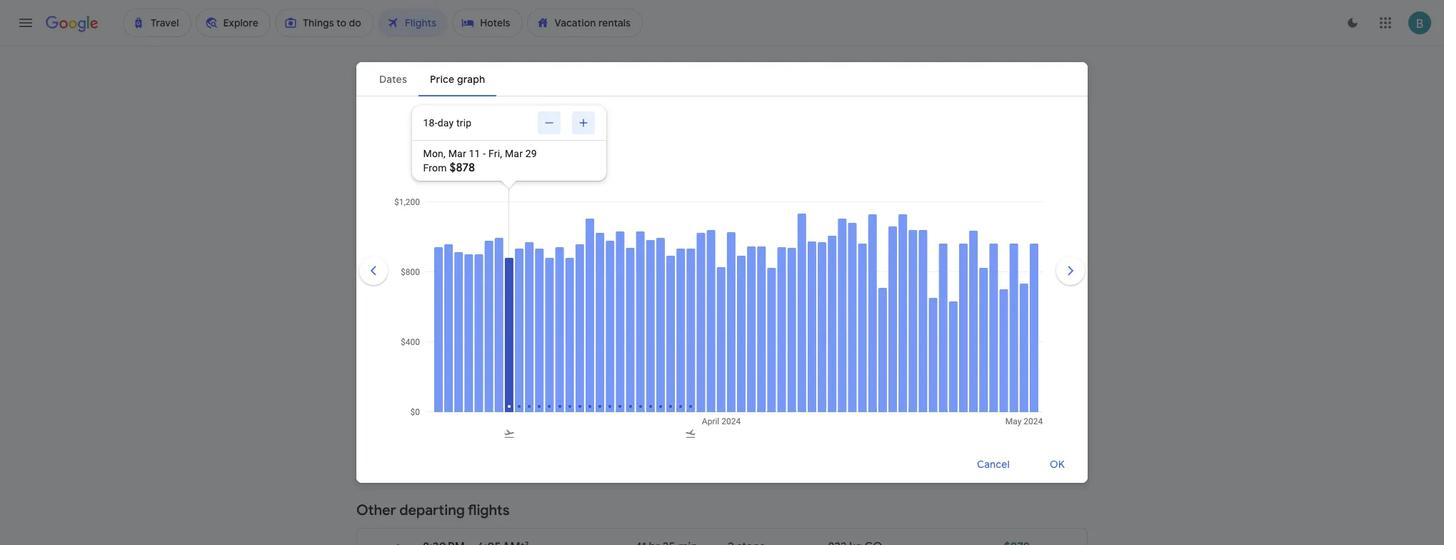 Task type: describe. For each thing, give the bounding box(es) containing it.
icn
[[781, 324, 795, 334]]

14 hr 30 min hnd – cdg
[[635, 361, 698, 388]]

cdg for 55
[[657, 324, 675, 334]]

mar inside find the best price region
[[463, 208, 482, 221]]

bag
[[820, 271, 835, 281]]

day
[[438, 117, 454, 129]]

+ inside 8:35 pm – 6:30 pm + 1
[[519, 306, 522, 316]]

sort by: button
[[1022, 262, 1088, 288]]

korean
[[423, 324, 451, 334]]

hr for 30
[[649, 361, 660, 375]]

878 US dollars text field
[[1004, 540, 1030, 545]]

prices
[[409, 208, 439, 221]]

8:25 am
[[423, 361, 465, 375]]

total duration 41 hr 35 min. element
[[635, 540, 728, 545]]

layover (1 of 1) is a 12 hr 50 min overnight layover at incheon international airport in seoul. element
[[728, 324, 821, 335]]

airlines button
[[508, 143, 577, 166]]

12 hr 50 min icn
[[728, 324, 795, 334]]

2 and from the left
[[803, 271, 818, 281]]

18-day trip
[[423, 117, 472, 129]]

round for $1,160
[[991, 325, 1014, 335]]

total duration 14 hr 30 min. element
[[635, 361, 728, 377]]

bags button
[[582, 143, 638, 166]]

convenience
[[467, 271, 517, 281]]

assistance
[[947, 271, 990, 281]]

apply.
[[876, 271, 900, 281]]

ok
[[1050, 458, 1065, 470]]

– inside 8:35 pm – 6:30 pm + 1
[[467, 307, 474, 321]]

6:30 pm
[[477, 307, 519, 321]]

Arrival time: 6:30 PM on  Tuesday, March 12. text field
[[477, 306, 525, 321]]

bag fees button
[[820, 271, 855, 281]]

sort by:
[[1028, 269, 1065, 281]]

other
[[356, 501, 396, 519]]

learn more about ranking image
[[520, 269, 533, 282]]

stops button
[[443, 143, 502, 166]]

find the best price region
[[356, 201, 1088, 238]]

717 kg co 2
[[828, 361, 886, 377]]

ranked based on price and convenience
[[356, 271, 517, 281]]

cancel button
[[960, 447, 1027, 481]]

mar 11 – 29, 2024
[[463, 208, 543, 221]]

8:35 pm
[[423, 307, 464, 321]]

55
[[664, 307, 677, 321]]

1 emissions from the top
[[845, 324, 887, 334]]

2:55 pm
[[477, 361, 518, 375]]

1 inside 1 stop flight. element
[[728, 307, 733, 321]]

1646 US dollars text field
[[996, 361, 1030, 375]]

adult.
[[708, 271, 730, 281]]

kg for 717
[[848, 361, 860, 375]]

co for 784
[[865, 307, 883, 321]]

all
[[384, 148, 396, 161]]

filters
[[398, 148, 426, 161]]

other departing flights
[[356, 501, 510, 519]]

all filters button
[[356, 143, 437, 166]]

1 inside 1 popup button
[[483, 73, 489, 84]]

avg
[[828, 324, 843, 334]]

korean air
[[423, 324, 465, 334]]

scroll backward image
[[356, 254, 391, 288]]

departing for best
[[390, 249, 455, 266]]

round for $1,646
[[991, 379, 1014, 389]]

mon,
[[423, 148, 446, 159]]

track prices
[[381, 208, 439, 221]]

fri,
[[489, 148, 502, 159]]

-6% emissions
[[829, 379, 886, 389]]

min for 50
[[763, 324, 778, 334]]

2024
[[519, 208, 543, 221]]

mar up $878
[[448, 148, 466, 159]]

include
[[569, 271, 598, 281]]

29 inside the 29 hr 55 min nrt – cdg
[[635, 307, 648, 321]]

8:35 pm – 6:30 pm + 1
[[423, 306, 525, 321]]

$1,160
[[997, 307, 1030, 321]]

best departing flights
[[356, 249, 500, 266]]

jal
[[423, 378, 438, 388]]

0 vertical spatial +
[[659, 271, 665, 281]]

leaves narita international airport at 8:35 pm on monday, march 11 and arrives at paris charles de gaulle airport at 6:30 pm on tuesday, march 12. element
[[423, 306, 525, 321]]

airlines
[[517, 148, 552, 161]]

Departure time: 8:30 PM. text field
[[423, 540, 465, 545]]

nrt
[[635, 324, 651, 334]]

2 for 784
[[883, 312, 888, 324]]

view price history
[[955, 447, 1042, 460]]

$1,646 round trip
[[991, 361, 1030, 389]]

from
[[423, 162, 447, 174]]

charges
[[769, 271, 801, 281]]

trip for $1,646
[[1017, 379, 1030, 389]]

mon, mar 11 - fri, mar 29 from $878
[[423, 148, 537, 175]]

leaves narita international airport at 8:30 pm on monday, march 11 and arrives at paris charles de gaulle airport at 6:05 am on wednesday, march 13. element
[[423, 539, 529, 545]]

stop
[[735, 307, 758, 321]]

11 – 29,
[[485, 208, 516, 221]]

1 vertical spatial -
[[829, 379, 832, 389]]

flights for best departing flights
[[458, 249, 500, 266]]

30
[[663, 361, 676, 375]]

nonstop
[[728, 361, 773, 375]]

784 kg co 2
[[828, 307, 888, 324]]

by:
[[1051, 269, 1065, 281]]

1 and from the left
[[450, 271, 465, 281]]

leaves haneda airport at 8:25 am on monday, march 11 and arrives at paris charles de gaulle airport at 2:55 pm on monday, march 11. element
[[423, 361, 518, 375]]

12
[[728, 324, 738, 334]]

1 fees from the left
[[667, 271, 684, 281]]

hr for 50
[[741, 324, 749, 334]]



Task type: vqa. For each thing, say whether or not it's contained in the screenshot.
55
yes



Task type: locate. For each thing, give the bounding box(es) containing it.
2 up avg emissions
[[883, 312, 888, 324]]

fees
[[667, 271, 684, 281], [837, 271, 855, 281]]

1 vertical spatial +
[[519, 306, 522, 316]]

co up '-6% emissions'
[[863, 361, 881, 375]]

+
[[659, 271, 665, 281], [519, 306, 522, 316]]

– left 2:55 pm
[[467, 361, 474, 375]]

1 vertical spatial 2
[[881, 365, 886, 377]]

round down $1,646
[[991, 379, 1014, 389]]

- down 717
[[829, 379, 832, 389]]

1 vertical spatial hr
[[741, 324, 749, 334]]

0 vertical spatial min
[[680, 307, 699, 321]]

1 horizontal spatial -
[[829, 379, 832, 389]]

- inside the mon, mar 11 - fri, mar 29 from $878
[[483, 148, 486, 159]]

0 vertical spatial -
[[483, 148, 486, 159]]

kg for 784
[[850, 307, 863, 321]]

$1,646
[[996, 361, 1030, 375]]

29 right "fri,"
[[526, 148, 537, 159]]

all filters
[[384, 148, 426, 161]]

avg emissions
[[828, 324, 887, 334]]

+ down learn more about ranking image
[[519, 306, 522, 316]]

Departure time: 8:35 PM. text field
[[423, 307, 464, 321]]

0 vertical spatial departing
[[390, 249, 455, 266]]

0 horizontal spatial +
[[519, 306, 522, 316]]

2 stops flight. element
[[728, 540, 766, 545]]

min for 30
[[679, 361, 698, 375]]

main content
[[356, 201, 1088, 545]]

fees right bag
[[837, 271, 855, 281]]

2 inside 717 kg co 2
[[881, 365, 886, 377]]

taxes
[[635, 271, 657, 281]]

and
[[450, 271, 465, 281], [803, 271, 818, 281]]

1 horizontal spatial fees
[[837, 271, 855, 281]]

– down total duration 14 hr 30 min. element
[[654, 378, 660, 388]]

0 vertical spatial trip
[[456, 117, 472, 129]]

0 vertical spatial 29
[[526, 148, 537, 159]]

kg inside 717 kg co 2
[[848, 361, 860, 375]]

1 horizontal spatial 29
[[635, 307, 648, 321]]

kg up '-6% emissions'
[[848, 361, 860, 375]]

trip inside $1,646 round trip
[[1017, 379, 1030, 389]]

0 vertical spatial co
[[865, 307, 883, 321]]

6%
[[832, 379, 843, 389]]

1 horizontal spatial +
[[659, 271, 665, 281]]

1 round from the top
[[991, 325, 1014, 335]]

min
[[680, 307, 699, 321], [763, 324, 778, 334], [679, 361, 698, 375]]

$1,160 round trip
[[991, 307, 1030, 335]]

ok button
[[1033, 447, 1082, 481]]

round inside $1,646 round trip
[[991, 379, 1014, 389]]

2 vertical spatial trip
[[1017, 379, 1030, 389]]

trip for $1,160
[[1017, 325, 1030, 335]]

min right 55
[[680, 307, 699, 321]]

best
[[356, 249, 386, 266]]

kg inside 784 kg co 2
[[850, 307, 863, 321]]

Arrival time: 6:05 AM on  Wednesday, March 13. text field
[[478, 539, 529, 545]]

departing up on
[[390, 249, 455, 266]]

mar
[[448, 148, 466, 159], [505, 148, 523, 159], [463, 208, 482, 221]]

2 fees from the left
[[837, 271, 855, 281]]

0 horizontal spatial 29
[[526, 148, 537, 159]]

stops
[[451, 148, 478, 161]]

0 vertical spatial flights
[[458, 249, 500, 266]]

co inside 717 kg co 2
[[863, 361, 881, 375]]

track
[[381, 208, 407, 221]]

min for 55
[[680, 307, 699, 321]]

price right view
[[981, 447, 1006, 460]]

784
[[828, 307, 847, 321]]

1 vertical spatial min
[[763, 324, 778, 334]]

trip inside $1,160 round trip
[[1017, 325, 1030, 335]]

cdg down 55
[[657, 324, 675, 334]]

none search field containing all filters
[[356, 66, 1088, 189]]

co up avg emissions
[[865, 307, 883, 321]]

optional
[[733, 271, 766, 281]]

1 vertical spatial flights
[[468, 501, 510, 519]]

cdg
[[657, 324, 675, 334], [660, 378, 677, 388]]

scroll forward image
[[1054, 254, 1088, 288]]

2 inside 784 kg co 2
[[883, 312, 888, 324]]

Departure time: 8:25 AM. text field
[[423, 361, 465, 375]]

0 vertical spatial cdg
[[657, 324, 675, 334]]

hr left 50
[[741, 324, 749, 334]]

1 vertical spatial price
[[981, 447, 1006, 460]]

prices
[[541, 271, 567, 281]]

hr inside 14 hr 30 min hnd – cdg
[[649, 361, 660, 375]]

14
[[635, 361, 647, 375]]

– right 8:35 pm
[[467, 307, 474, 321]]

price
[[427, 271, 447, 281], [981, 447, 1006, 460]]

departing for other
[[399, 501, 465, 519]]

based
[[388, 271, 413, 281]]

- right 11
[[483, 148, 486, 159]]

emissions down 784 kg co 2
[[845, 324, 887, 334]]

prices include required taxes + fees for 1 adult. optional charges and bag fees may apply. passenger assistance
[[541, 271, 990, 281]]

cdg down 30
[[660, 378, 677, 388]]

– inside the 29 hr 55 min nrt – cdg
[[651, 324, 657, 334]]

trip
[[456, 117, 472, 129], [1017, 325, 1030, 335], [1017, 379, 1030, 389]]

trip right day
[[456, 117, 472, 129]]

0 vertical spatial 2
[[883, 312, 888, 324]]

1 vertical spatial 29
[[635, 307, 648, 321]]

2 for 717
[[881, 365, 886, 377]]

1 stop flight. element
[[728, 307, 758, 324]]

None search field
[[356, 66, 1088, 189]]

ranked
[[356, 271, 386, 281]]

round inside $1,160 round trip
[[991, 325, 1014, 335]]

0 vertical spatial price
[[427, 271, 447, 281]]

co inside 784 kg co 2
[[865, 307, 883, 321]]

1 vertical spatial trip
[[1017, 325, 1030, 335]]

29 hr 55 min nrt – cdg
[[635, 307, 699, 334]]

trip down 1160 us dollars text field at the bottom right of page
[[1017, 325, 1030, 335]]

round down 1160 us dollars text field at the bottom right of page
[[991, 325, 1014, 335]]

+ right taxes
[[659, 271, 665, 281]]

2 up '-6% emissions'
[[881, 365, 886, 377]]

1
[[483, 73, 489, 84], [700, 271, 705, 281], [522, 306, 525, 316], [728, 307, 733, 321]]

1 button
[[457, 66, 515, 91]]

swap origin and destination. image
[[575, 109, 592, 126]]

co for 717
[[863, 361, 881, 375]]

0 horizontal spatial fees
[[667, 271, 684, 281]]

1 vertical spatial cdg
[[660, 378, 677, 388]]

flights up leaves narita international airport at 8:30 pm on monday, march 11 and arrives at paris charles de gaulle airport at 6:05 am on wednesday, march 13. 'element'
[[468, 501, 510, 519]]

nonstop flight. element
[[728, 361, 773, 377]]

cancel
[[977, 458, 1010, 470]]

hr left 55
[[651, 307, 661, 321]]

1 inside 8:35 pm – 6:30 pm + 1
[[522, 306, 525, 316]]

and down "best departing flights"
[[450, 271, 465, 281]]

round
[[991, 325, 1014, 335], [991, 379, 1014, 389]]

min right 30
[[679, 361, 698, 375]]

sort
[[1028, 269, 1048, 281]]

1 vertical spatial round
[[991, 379, 1014, 389]]

1 vertical spatial kg
[[848, 361, 860, 375]]

total duration 29 hr 55 min. element
[[635, 307, 728, 324]]

kg
[[850, 307, 863, 321], [848, 361, 860, 375]]

29 up nrt at the left bottom of the page
[[635, 307, 648, 321]]

– inside "8:25 am – 2:55 pm jal"
[[467, 361, 474, 375]]

– inside 14 hr 30 min hnd – cdg
[[654, 378, 660, 388]]

hr right the 14
[[649, 361, 660, 375]]

1 vertical spatial emissions
[[845, 379, 886, 389]]

co
[[865, 307, 883, 321], [863, 361, 881, 375]]

0 horizontal spatial -
[[483, 148, 486, 159]]

1 horizontal spatial price
[[981, 447, 1006, 460]]

1 vertical spatial co
[[863, 361, 881, 375]]

8:25 am – 2:55 pm jal
[[423, 361, 518, 388]]

trip down $1,646
[[1017, 379, 1030, 389]]

0 vertical spatial round
[[991, 325, 1014, 335]]

1160 US dollars text field
[[997, 307, 1030, 321]]

mar left 11 – 29,
[[463, 208, 482, 221]]

departing up departure time: 8:30 pm. text field at the left bottom of page
[[399, 501, 465, 519]]

min inside the 29 hr 55 min nrt – cdg
[[680, 307, 699, 321]]

717
[[828, 361, 845, 375]]

–
[[467, 307, 474, 321], [651, 324, 657, 334], [467, 361, 474, 375], [654, 378, 660, 388]]

2 vertical spatial min
[[679, 361, 698, 375]]

29 inside the mon, mar 11 - fri, mar 29 from $878
[[526, 148, 537, 159]]

flights up convenience
[[458, 249, 500, 266]]

2 emissions from the top
[[845, 379, 886, 389]]

main content containing best departing flights
[[356, 201, 1088, 545]]

cdg inside the 29 hr 55 min nrt – cdg
[[657, 324, 675, 334]]

for
[[686, 271, 698, 281]]

1 vertical spatial departing
[[399, 501, 465, 519]]

0 horizontal spatial price
[[427, 271, 447, 281]]

2 round from the top
[[991, 379, 1014, 389]]

hr inside layover (1 of 1) is a 12 hr 50 min overnight layover at incheon international airport in seoul. element
[[741, 324, 749, 334]]

11
[[469, 148, 480, 159]]

hr inside the 29 hr 55 min nrt – cdg
[[651, 307, 661, 321]]

mar right "fri,"
[[505, 148, 523, 159]]

may
[[857, 271, 874, 281]]

bags
[[591, 148, 614, 161]]

passenger
[[902, 271, 944, 281]]

view
[[955, 447, 978, 460]]

kg up avg emissions
[[850, 307, 863, 321]]

$878
[[450, 161, 475, 175]]

18-
[[423, 117, 438, 129]]

50
[[751, 324, 761, 334]]

passenger assistance button
[[902, 271, 990, 281]]

history
[[1008, 447, 1042, 460]]

0 vertical spatial emissions
[[845, 324, 887, 334]]

flights for other departing flights
[[468, 501, 510, 519]]

2
[[883, 312, 888, 324], [881, 365, 886, 377]]

Arrival time: 2:55 PM. text field
[[477, 361, 518, 375]]

hr for 55
[[651, 307, 661, 321]]

emissions down 717 kg co 2
[[845, 379, 886, 389]]

2 vertical spatial hr
[[649, 361, 660, 375]]

– down total duration 29 hr 55 min. element
[[651, 324, 657, 334]]

0 vertical spatial kg
[[850, 307, 863, 321]]

cdg for 30
[[660, 378, 677, 388]]

min inside 14 hr 30 min hnd – cdg
[[679, 361, 698, 375]]

fees left for
[[667, 271, 684, 281]]

-
[[483, 148, 486, 159], [829, 379, 832, 389]]

1 stop
[[728, 307, 758, 321]]

air
[[453, 324, 465, 334]]

1 horizontal spatial and
[[803, 271, 818, 281]]

and left bag
[[803, 271, 818, 281]]

emissions
[[845, 324, 887, 334], [845, 379, 886, 389]]

required
[[600, 271, 633, 281]]

hr
[[651, 307, 661, 321], [741, 324, 749, 334], [649, 361, 660, 375]]

min right 50
[[763, 324, 778, 334]]

hnd
[[635, 378, 654, 388]]

0 horizontal spatial and
[[450, 271, 465, 281]]

price right on
[[427, 271, 447, 281]]

on
[[415, 271, 425, 281]]

trip for 18-
[[456, 117, 472, 129]]

cdg inside 14 hr 30 min hnd – cdg
[[660, 378, 677, 388]]

0 vertical spatial hr
[[651, 307, 661, 321]]



